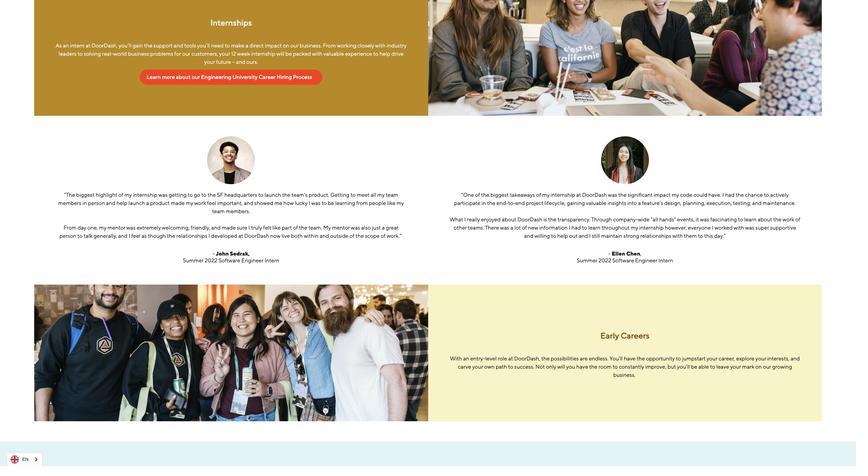 Task type: describe. For each thing, give the bounding box(es) containing it.
my up 'lifecycle,'
[[543, 192, 550, 198]]

the up the constantly
[[637, 356, 645, 362]]

real-
[[102, 51, 113, 57]]

super
[[756, 225, 770, 231]]

was right the there
[[501, 225, 510, 231]]

world
[[113, 51, 127, 57]]

my right people
[[397, 200, 404, 207]]

customers,
[[192, 51, 218, 57]]

my down getting on the top
[[186, 200, 193, 207]]

planning,
[[683, 200, 706, 207]]

the up insights
[[619, 192, 627, 198]]

–
[[232, 59, 235, 65]]

was down the product.
[[312, 200, 321, 207]]

a inside as an intern at doordash, you'll gain the support and tools you'll need to make a direct impact on our business. from working closely with industry leaders to solving real-world business problems for our customers, your 12 week internship will be packed with valuable experience to help drive your future – and ours.
[[246, 42, 249, 49]]

endless.
[[589, 356, 609, 362]]

solving
[[84, 51, 101, 57]]

was left super
[[746, 225, 755, 231]]

and up developed
[[211, 225, 221, 231]]

have.
[[709, 192, 722, 198]]

i up out at the right
[[569, 225, 571, 231]]

extremely
[[137, 225, 161, 231]]

my right all
[[378, 192, 385, 198]]

software inside - ellen chen , summer 2022 software engineer intern
[[613, 258, 635, 264]]

work inside what i really enjoyed about doordash is the transparency. through company-wide "all hands" events, it was fascinating to learn about the work of other teams. there was a lot of new information i had to learn throughout my internship however, everyone i worked with was super supportive and willing to help out and i still maintain strong relationships with them to this day."
[[783, 217, 795, 223]]

to left go
[[188, 192, 193, 198]]

the down the also
[[356, 233, 364, 239]]

doordash, inside as an intern at doordash, you'll gain the support and tools you'll need to make a direct impact on our business. from working closely with industry leaders to solving real-world business problems for our customers, your 12 week internship will be packed with valuable experience to help drive your future – and ours.
[[92, 42, 118, 49]]

to down testing,
[[739, 217, 744, 223]]

,
[[641, 251, 642, 257]]

improve,
[[646, 364, 667, 370]]

our right for
[[182, 51, 190, 57]]

was left the also
[[351, 225, 360, 231]]

work inside "the biggest highlight of my internship was getting to go to the sf headquarters to launch the team's product. getting to meet all my team members in person and help launch a product made my work feel important, and showed me how lucky i was to be learning from people like my team members.
[[194, 200, 206, 207]]

was right it
[[701, 217, 710, 223]]

closely
[[358, 42, 374, 49]]

getting
[[169, 192, 187, 198]]

the left end-
[[488, 200, 496, 207]]

gain
[[133, 42, 143, 49]]

level
[[486, 356, 497, 362]]

of up project
[[537, 192, 542, 198]]

our up packed
[[291, 42, 299, 49]]

and right –
[[236, 59, 245, 65]]

a inside from day one, my mentor was extremely welcoming, friendly, and made sure i truly felt like part of the team. my mentor was also just a great person to talk generally, and i feel as though the relationships i developed at doordash now live both within and outside of the scope of work."
[[382, 225, 385, 231]]

developed
[[211, 233, 237, 239]]

sure
[[237, 225, 247, 231]]

feel inside "the biggest highlight of my internship was getting to go to the sf headquarters to launch the team's product. getting to meet all my team members in person and help launch a product made my work feel important, and showed me how lucky i was to be learning from people like my team members.
[[207, 200, 216, 207]]

help inside "the biggest highlight of my internship was getting to go to the sf headquarters to launch the team's product. getting to meet all my team members in person and help launch a product made my work feel important, and showed me how lucky i was to be learning from people like my team members.
[[117, 200, 127, 207]]

leave
[[717, 364, 730, 370]]

the down welcoming,
[[167, 233, 175, 239]]

the up both
[[299, 225, 308, 231]]

also
[[361, 225, 371, 231]]

fascinating
[[711, 217, 738, 223]]

on inside as an intern at doordash, you'll gain the support and tools you'll need to make a direct impact on our business. from working closely with industry leaders to solving real-world business problems for our customers, your 12 week internship will be packed with valuable experience to help drive your future – and ours.
[[283, 42, 289, 49]]

out
[[570, 233, 578, 239]]

to up showed
[[258, 192, 264, 198]]

internship inside "the biggest highlight of my internship was getting to go to the sf headquarters to launch the team's product. getting to meet all my team members in person and help launch a product made my work feel important, and showed me how lucky i was to be learning from people like my team members.
[[133, 192, 158, 198]]

will inside as an intern at doordash, you'll gain the support and tools you'll need to make a direct impact on our business. from working closely with industry leaders to solving real-world business problems for our customers, your 12 week internship will be packed with valuable experience to help drive your future – and ours.
[[277, 51, 285, 57]]

career,
[[719, 356, 736, 362]]

the right the "one
[[482, 192, 490, 198]]

future
[[216, 59, 231, 65]]

was up "product"
[[159, 192, 168, 198]]

intern
[[70, 42, 85, 49]]

hiring
[[277, 74, 292, 80]]

people
[[369, 200, 386, 207]]

the down endless.
[[590, 364, 598, 370]]

a inside what i really enjoyed about doordash is the transparency. through company-wide "all hands" events, it was fascinating to learn about the work of other teams. there was a lot of new information i had to learn throughout my internship however, everyone i worked with was super supportive and willing to help out and i still maintain strong relationships with them to this day."
[[511, 225, 514, 231]]

to down closely
[[374, 51, 379, 57]]

of up supportive in the right of the page
[[796, 217, 801, 223]]

person for biggest
[[88, 200, 105, 207]]

doordash, inside with an entry-level role at doordash, the possibilities are endless. you'll have the opportunity to jumpstart your career, explore your interests, and carve your own path to success. not only will you have the room to constantly improve, but you'll be able to leave your mark on our growing business.
[[515, 356, 541, 362]]

of right outside on the left
[[350, 233, 355, 239]]

i down friendly,
[[209, 233, 210, 239]]

of right the "one
[[475, 192, 480, 198]]

there
[[485, 225, 499, 231]]

day
[[78, 225, 86, 231]]

and inside "one of the biggest takeaways of my internship at doordash was the significant impact my code could have. i had the chance to actively participate in the end-to-end project lifecycle, gaining valuable insights into a feature's design, planning, execution, testing, and maintenance.
[[753, 200, 762, 207]]

1 vertical spatial learn
[[589, 225, 601, 231]]

only
[[546, 364, 557, 370]]

i right sure on the left top of the page
[[249, 225, 250, 231]]

and down new
[[525, 233, 534, 239]]

learn
[[147, 74, 161, 80]]

maintenance.
[[763, 200, 796, 207]]

chance
[[746, 192, 764, 198]]

your down customers,
[[204, 59, 215, 65]]

to down information
[[552, 233, 557, 239]]

to inside "one of the biggest takeaways of my internship at doordash was the significant impact my code could have. i had the chance to actively participate in the end-to-end project lifecycle, gaining valuable insights into a feature's design, planning, execution, testing, and maintenance.
[[765, 192, 770, 198]]

to down you'll
[[613, 364, 618, 370]]

transparency.
[[558, 217, 591, 223]]

the left sf
[[208, 192, 216, 198]]

biggest inside "one of the biggest takeaways of my internship at doordash was the significant impact my code could have. i had the chance to actively participate in the end-to-end project lifecycle, gaining valuable insights into a feature's design, planning, execution, testing, and maintenance.
[[491, 192, 509, 198]]

me
[[275, 200, 283, 207]]

valuable inside as an intern at doordash, you'll gain the support and tools you'll need to make a direct impact on our business. from working closely with industry leaders to solving real-world business problems for our customers, your 12 week internship will be packed with valuable experience to help drive your future – and ours.
[[324, 51, 344, 57]]

made inside from day one, my mentor was extremely welcoming, friendly, and made sure i truly felt like part of the team. my mentor was also just a great person to talk generally, and i feel as though the relationships i developed at doordash now live both within and outside of the scope of work."
[[222, 225, 236, 231]]

information
[[540, 225, 568, 231]]

the up testing,
[[736, 192, 745, 198]]

role
[[498, 356, 508, 362]]

able
[[699, 364, 710, 370]]

your up future
[[219, 51, 230, 57]]

1 horizontal spatial launch
[[265, 192, 281, 198]]

success.
[[515, 364, 535, 370]]

are
[[580, 356, 588, 362]]

en
[[22, 457, 29, 462]]

my right highlight
[[125, 192, 132, 198]]

enjoyed
[[481, 217, 501, 223]]

university
[[233, 74, 258, 80]]

"the biggest highlight of my internship was getting to go to the sf headquarters to launch the team's product. getting to meet all my team members in person and help launch a product made my work feel important, and showed me how lucky i was to be learning from people like my team members.
[[58, 192, 404, 215]]

your down entry-
[[473, 364, 484, 370]]

12
[[231, 51, 236, 57]]

to down the product.
[[322, 200, 327, 207]]

problems
[[150, 51, 173, 57]]

and down headquarters
[[244, 200, 253, 207]]

i inside "one of the biggest takeaways of my internship at doordash was the significant impact my code could have. i had the chance to actively participate in the end-to-end project lifecycle, gaining valuable insights into a feature's design, planning, execution, testing, and maintenance.
[[723, 192, 725, 198]]

i left the "really"
[[465, 217, 466, 223]]

to right go
[[202, 192, 207, 198]]

and down highlight
[[106, 200, 115, 207]]

to left meet
[[351, 192, 356, 198]]

summer inside - ellen chen , summer 2022 software engineer intern
[[577, 258, 598, 264]]

more
[[162, 74, 175, 80]]

as
[[56, 42, 62, 49]]

end
[[516, 200, 525, 207]]

1 vertical spatial have
[[577, 364, 589, 370]]

2 horizontal spatial about
[[758, 217, 773, 223]]

both
[[291, 233, 303, 239]]

doordash inside what i really enjoyed about doordash is the transparency. through company-wide "all hands" events, it was fascinating to learn about the work of other teams. there was a lot of new information i had to learn throughout my internship however, everyone i worked with was super supportive and willing to help out and i still maintain strong relationships with them to this day."
[[518, 217, 543, 223]]

could
[[694, 192, 708, 198]]

was inside "one of the biggest takeaways of my internship at doordash was the significant impact my code could have. i had the chance to actively participate in the end-to-end project lifecycle, gaining valuable insights into a feature's design, planning, execution, testing, and maintenance.
[[609, 192, 618, 198]]

i up this on the right of the page
[[713, 225, 714, 231]]

software inside - john sedrak, summer 2022 software engineer intern
[[219, 258, 240, 264]]

gaining
[[567, 200, 585, 207]]

- john sedrak, summer 2022 software engineer intern
[[183, 251, 280, 264]]

john
[[216, 251, 229, 257]]

to-
[[509, 200, 516, 207]]

from
[[357, 200, 368, 207]]

internship inside "one of the biggest takeaways of my internship at doordash was the significant impact my code could have. i had the chance to actively participate in the end-to-end project lifecycle, gaining valuable insights into a feature's design, planning, execution, testing, and maintenance.
[[551, 192, 576, 198]]

learning
[[336, 200, 355, 207]]

not
[[536, 364, 545, 370]]

doordash inside from day one, my mentor was extremely welcoming, friendly, and made sure i truly felt like part of the team. my mentor was also just a great person to talk generally, and i feel as though the relationships i developed at doordash now live both within and outside of the scope of work."
[[244, 233, 269, 239]]

1 horizontal spatial learn
[[745, 217, 757, 223]]

"the
[[64, 192, 75, 198]]

with right packed
[[312, 51, 323, 57]]

with down however,
[[673, 233, 683, 239]]

and up for
[[174, 42, 183, 49]]

business. inside with an entry-level role at doordash, the possibilities are endless. you'll have the opportunity to jumpstart your career, explore your interests, and carve your own path to success. not only will you have the room to constantly improve, but you'll be able to leave your mark on our growing business.
[[614, 372, 636, 379]]

just
[[372, 225, 381, 231]]

internship inside what i really enjoyed about doordash is the transparency. through company-wide "all hands" events, it was fascinating to learn about the work of other teams. there was a lot of new information i had to learn throughout my internship however, everyone i worked with was super supportive and willing to help out and i still maintain strong relationships with them to this day."
[[640, 225, 664, 231]]

members.
[[226, 208, 250, 215]]

with right closely
[[375, 42, 386, 49]]

and down my
[[320, 233, 329, 239]]

business
[[128, 51, 149, 57]]

and right out at the right
[[579, 233, 589, 239]]

your down career,
[[731, 364, 742, 370]]

a inside "the biggest highlight of my internship was getting to go to the sf headquarters to launch the team's product. getting to meet all my team members in person and help launch a product made my work feel important, and showed me how lucky i was to be learning from people like my team members.
[[146, 200, 149, 207]]

ours.
[[247, 59, 258, 65]]

willing
[[535, 233, 550, 239]]

i left as
[[129, 233, 130, 239]]

to right path
[[509, 364, 514, 370]]

interests,
[[768, 356, 790, 362]]

what
[[450, 217, 464, 223]]

"one
[[462, 192, 474, 198]]

intern inside - john sedrak, summer 2022 software engineer intern
[[265, 258, 280, 264]]

career
[[259, 74, 276, 80]]

within
[[304, 233, 319, 239]]

with
[[450, 356, 462, 362]]

"all
[[651, 217, 659, 223]]

room
[[599, 364, 612, 370]]

person for day
[[59, 233, 76, 239]]

to left this on the right of the page
[[699, 233, 704, 239]]

participate
[[455, 200, 481, 207]]

worked
[[715, 225, 733, 231]]

business. inside as an intern at doordash, you'll gain the support and tools you'll need to make a direct impact on our business. from working closely with industry leaders to solving real-world business problems for our customers, your 12 week internship will be packed with valuable experience to help drive your future – and ours.
[[300, 42, 322, 49]]

your up 'able'
[[707, 356, 718, 362]]

this
[[705, 233, 714, 239]]

a inside "one of the biggest takeaways of my internship at doordash was the significant impact my code could have. i had the chance to actively participate in the end-to-end project lifecycle, gaining valuable insights into a feature's design, planning, execution, testing, and maintenance.
[[639, 200, 641, 207]]

industry
[[387, 42, 407, 49]]

relationships inside what i really enjoyed about doordash is the transparency. through company-wide "all hands" events, it was fascinating to learn about the work of other teams. there was a lot of new information i had to learn throughout my internship however, everyone i worked with was super supportive and willing to help out and i still maintain strong relationships with them to this day."
[[641, 233, 672, 239]]

talk
[[84, 233, 93, 239]]

members
[[58, 200, 81, 207]]

chen
[[627, 251, 641, 257]]

be for internships
[[286, 51, 292, 57]]

tools
[[184, 42, 196, 49]]

i left still
[[590, 233, 591, 239]]



Task type: locate. For each thing, give the bounding box(es) containing it.
0 vertical spatial launch
[[265, 192, 281, 198]]

0 vertical spatial impact
[[265, 42, 282, 49]]

1 horizontal spatial you'll
[[197, 42, 210, 49]]

0 vertical spatial team
[[386, 192, 399, 198]]

1 horizontal spatial -
[[609, 251, 611, 257]]

like inside "the biggest highlight of my internship was getting to go to the sf headquarters to launch the team's product. getting to meet all my team members in person and help launch a product made my work feel important, and showed me how lucky i was to be learning from people like my team members.
[[387, 200, 396, 207]]

i right lucky
[[309, 200, 310, 207]]

one,
[[87, 225, 98, 231]]

sedrak,
[[230, 251, 250, 257]]

my inside from day one, my mentor was extremely welcoming, friendly, and made sure i truly felt like part of the team. my mentor was also just a great person to talk generally, and i feel as though the relationships i developed at doordash now live both within and outside of the scope of work."
[[99, 225, 106, 231]]

1 horizontal spatial software
[[613, 258, 635, 264]]

help inside as an intern at doordash, you'll gain the support and tools you'll need to make a direct impact on our business. from working closely with industry leaders to solving real-world business problems for our customers, your 12 week internship will be packed with valuable experience to help drive your future – and ours.
[[380, 51, 391, 57]]

0 vertical spatial like
[[387, 200, 396, 207]]

1 mentor from the left
[[108, 225, 125, 231]]

leaders
[[59, 51, 76, 57]]

be inside as an intern at doordash, you'll gain the support and tools you'll need to make a direct impact on our business. from working closely with industry leaders to solving real-world business problems for our customers, your 12 week internship will be packed with valuable experience to help drive your future – and ours.
[[286, 51, 292, 57]]

0 horizontal spatial about
[[176, 74, 191, 80]]

for
[[174, 51, 181, 57]]

an for internships
[[63, 42, 69, 49]]

1 horizontal spatial on
[[756, 364, 763, 370]]

have up the constantly
[[624, 356, 636, 362]]

0 horizontal spatial learn
[[589, 225, 601, 231]]

0 horizontal spatial person
[[59, 233, 76, 239]]

felt
[[263, 225, 271, 231]]

all
[[371, 192, 377, 198]]

doordash,
[[92, 42, 118, 49], [515, 356, 541, 362]]

2 vertical spatial help
[[558, 233, 569, 239]]

1 vertical spatial feel
[[131, 233, 141, 239]]

made inside "the biggest highlight of my internship was getting to go to the sf headquarters to launch the team's product. getting to meet all my team members in person and help launch a product made my work feel important, and showed me how lucky i was to be learning from people like my team members.
[[171, 200, 185, 207]]

internships
[[210, 18, 252, 27]]

i
[[723, 192, 725, 198], [309, 200, 310, 207], [465, 217, 466, 223], [249, 225, 250, 231], [569, 225, 571, 231], [713, 225, 714, 231], [129, 233, 130, 239], [209, 233, 210, 239], [590, 233, 591, 239]]

2 vertical spatial doordash
[[244, 233, 269, 239]]

outside
[[330, 233, 349, 239]]

1 horizontal spatial feel
[[207, 200, 216, 207]]

impact
[[265, 42, 282, 49], [654, 192, 671, 198]]

0 horizontal spatial relationships
[[176, 233, 207, 239]]

team down important,
[[212, 208, 225, 215]]

1 intern from the left
[[265, 258, 280, 264]]

an inside as an intern at doordash, you'll gain the support and tools you'll need to make a direct impact on our business. from working closely with industry leaders to solving real-world business problems for our customers, your 12 week internship will be packed with valuable experience to help drive your future – and ours.
[[63, 42, 69, 49]]

doordash up new
[[518, 217, 543, 223]]

1 vertical spatial made
[[222, 225, 236, 231]]

explore
[[737, 356, 755, 362]]

0 vertical spatial help
[[380, 51, 391, 57]]

0 vertical spatial from
[[323, 42, 336, 49]]

help down highlight
[[117, 200, 127, 207]]

1 horizontal spatial doordash
[[518, 217, 543, 223]]

0 vertical spatial work
[[194, 200, 206, 207]]

be
[[286, 51, 292, 57], [328, 200, 334, 207], [692, 364, 698, 370]]

0 horizontal spatial valuable
[[324, 51, 344, 57]]

be inside "the biggest highlight of my internship was getting to go to the sf headquarters to launch the team's product. getting to meet all my team members in person and help launch a product made my work feel important, and showed me how lucky i was to be learning from people like my team members.
[[328, 200, 334, 207]]

be left packed
[[286, 51, 292, 57]]

drive
[[392, 51, 404, 57]]

i inside "the biggest highlight of my internship was getting to go to the sf headquarters to launch the team's product. getting to meet all my team members in person and help launch a product made my work feel important, and showed me how lucky i was to be learning from people like my team members.
[[309, 200, 310, 207]]

1 horizontal spatial about
[[502, 217, 517, 223]]

0 horizontal spatial feel
[[131, 233, 141, 239]]

2 - from the left
[[609, 251, 611, 257]]

and inside with an entry-level role at doordash, the possibilities are endless. you'll have the opportunity to jumpstart your career, explore your interests, and carve your own path to success. not only will you have the room to constantly improve, but you'll be able to leave your mark on our growing business.
[[791, 356, 801, 362]]

in
[[83, 200, 87, 207], [482, 200, 486, 207]]

0 horizontal spatial engineer
[[242, 258, 264, 264]]

design,
[[665, 200, 682, 207]]

in inside "the biggest highlight of my internship was getting to go to the sf headquarters to launch the team's product. getting to meet all my team members in person and help launch a product made my work feel important, and showed me how lucky i was to be learning from people like my team members.
[[83, 200, 87, 207]]

0 horizontal spatial had
[[572, 225, 581, 231]]

1 horizontal spatial help
[[380, 51, 391, 57]]

intern inside - ellen chen , summer 2022 software engineer intern
[[659, 258, 674, 264]]

maintain
[[602, 233, 623, 239]]

2 vertical spatial be
[[692, 364, 698, 370]]

entry-
[[471, 356, 486, 362]]

will inside with an entry-level role at doordash, the possibilities are endless. you'll have the opportunity to jumpstart your career, explore your interests, and carve your own path to success. not only will you have the room to constantly improve, but you'll be able to leave your mark on our growing business.
[[558, 364, 566, 370]]

be inside with an entry-level role at doordash, the possibilities are endless. you'll have the opportunity to jumpstart your career, explore your interests, and carve your own path to success. not only will you have the room to constantly improve, but you'll be able to leave your mark on our growing business.
[[692, 364, 698, 370]]

impact up feature's
[[654, 192, 671, 198]]

possibilities
[[551, 356, 579, 362]]

0 horizontal spatial you'll
[[119, 42, 132, 49]]

you'll up customers,
[[197, 42, 210, 49]]

0 vertical spatial valuable
[[324, 51, 344, 57]]

1 horizontal spatial in
[[482, 200, 486, 207]]

help
[[380, 51, 391, 57], [117, 200, 127, 207], [558, 233, 569, 239]]

0 horizontal spatial on
[[283, 42, 289, 49]]

1 horizontal spatial biggest
[[491, 192, 509, 198]]

strong
[[624, 233, 640, 239]]

1 vertical spatial valuable
[[586, 200, 607, 207]]

1 horizontal spatial from
[[323, 42, 336, 49]]

1 horizontal spatial be
[[328, 200, 334, 207]]

engineer inside - ellen chen , summer 2022 software engineer intern
[[636, 258, 658, 264]]

through
[[592, 217, 613, 223]]

-
[[213, 251, 215, 257], [609, 251, 611, 257]]

1 horizontal spatial had
[[726, 192, 735, 198]]

1 in from the left
[[83, 200, 87, 207]]

1 horizontal spatial summer
[[577, 258, 598, 264]]

with an entry-level role at doordash, the possibilities are endless. you'll have the opportunity to jumpstart your career, explore your interests, and carve your own path to success. not only will you have the room to constantly improve, but you'll be able to leave your mark on our growing business.
[[450, 356, 801, 379]]

the up 'not'
[[542, 356, 550, 362]]

an inside with an entry-level role at doordash, the possibilities are endless. you'll have the opportunity to jumpstart your career, explore your interests, and carve your own path to success. not only will you have the room to constantly improve, but you'll be able to leave your mark on our growing business.
[[464, 356, 470, 362]]

carve
[[458, 364, 472, 370]]

them
[[684, 233, 697, 239]]

significant
[[628, 192, 653, 198]]

early
[[601, 331, 620, 341]]

to up but
[[677, 356, 682, 362]]

direct
[[250, 42, 264, 49]]

from inside as an intern at doordash, you'll gain the support and tools you'll need to make a direct impact on our business. from working closely with industry leaders to solving real-world business problems for our customers, your 12 week internship will be packed with valuable experience to help drive your future – and ours.
[[323, 42, 336, 49]]

relationships inside from day one, my mentor was extremely welcoming, friendly, and made sure i truly felt like part of the team. my mentor was also just a great person to talk generally, and i feel as though the relationships i developed at doordash now live both within and outside of the scope of work."
[[176, 233, 207, 239]]

our down interests,
[[764, 364, 772, 370]]

like inside from day one, my mentor was extremely welcoming, friendly, and made sure i truly felt like part of the team. my mentor was also just a great person to talk generally, and i feel as though the relationships i developed at doordash now live both within and outside of the scope of work."
[[273, 225, 281, 231]]

2 software from the left
[[613, 258, 635, 264]]

software
[[219, 258, 240, 264], [613, 258, 635, 264]]

1 summer from the left
[[183, 258, 204, 264]]

1 horizontal spatial business.
[[614, 372, 636, 379]]

our inside learn more about our engineering university career hiring process link
[[192, 74, 200, 80]]

1 vertical spatial doordash
[[518, 217, 543, 223]]

work up supportive in the right of the page
[[783, 217, 795, 223]]

at inside as an intern at doordash, you'll gain the support and tools you'll need to make a direct impact on our business. from working closely with industry leaders to solving real-world business problems for our customers, your 12 week internship will be packed with valuable experience to help drive your future – and ours.
[[86, 42, 90, 49]]

2 engineer from the left
[[636, 258, 658, 264]]

at inside from day one, my mentor was extremely welcoming, friendly, and made sure i truly felt like part of the team. my mentor was also just a great person to talk generally, and i feel as though the relationships i developed at doordash now live both within and outside of the scope of work."
[[239, 233, 243, 239]]

0 horizontal spatial made
[[171, 200, 185, 207]]

of inside "the biggest highlight of my internship was getting to go to the sf headquarters to launch the team's product. getting to meet all my team members in person and help launch a product made my work feel important, and showed me how lucky i was to be learning from people like my team members.
[[119, 192, 123, 198]]

0 vertical spatial doordash
[[583, 192, 608, 198]]

2022
[[205, 258, 218, 264], [599, 258, 612, 264]]

2 summer from the left
[[577, 258, 598, 264]]

0 horizontal spatial software
[[219, 258, 240, 264]]

person inside "the biggest highlight of my internship was getting to go to the sf headquarters to launch the team's product. getting to meet all my team members in person and help launch a product made my work feel important, and showed me how lucky i was to be learning from people like my team members.
[[88, 200, 105, 207]]

of up both
[[293, 225, 298, 231]]

live
[[282, 233, 290, 239]]

0 horizontal spatial have
[[577, 364, 589, 370]]

ellen
[[612, 251, 626, 257]]

my up design,
[[672, 192, 680, 198]]

will down the possibilities
[[558, 364, 566, 370]]

lifecycle,
[[545, 200, 566, 207]]

an for early careers
[[464, 356, 470, 362]]

was left extremely at left
[[126, 225, 136, 231]]

1 software from the left
[[219, 258, 240, 264]]

a left lot
[[511, 225, 514, 231]]

1 horizontal spatial valuable
[[586, 200, 607, 207]]

valuable inside "one of the biggest takeaways of my internship at doordash was the significant impact my code could have. i had the chance to actively participate in the end-to-end project lifecycle, gaining valuable insights into a feature's design, planning, execution, testing, and maintenance.
[[586, 200, 607, 207]]

0 horizontal spatial in
[[83, 200, 87, 207]]

from inside from day one, my mentor was extremely welcoming, friendly, and made sure i truly felt like part of the team. my mentor was also just a great person to talk generally, and i feel as though the relationships i developed at doordash now live both within and outside of the scope of work."
[[64, 225, 77, 231]]

2 relationships from the left
[[641, 233, 672, 239]]

to right 'able'
[[711, 364, 716, 370]]

0 horizontal spatial help
[[117, 200, 127, 207]]

0 horizontal spatial business.
[[300, 42, 322, 49]]

business. down the constantly
[[614, 372, 636, 379]]

you'll
[[119, 42, 132, 49], [197, 42, 210, 49], [678, 364, 690, 370]]

Language field
[[7, 453, 43, 467]]

en link
[[7, 454, 42, 466]]

person
[[88, 200, 105, 207], [59, 233, 76, 239]]

1 horizontal spatial doordash,
[[515, 356, 541, 362]]

summer
[[183, 258, 204, 264], [577, 258, 598, 264]]

and right generally,
[[118, 233, 128, 239]]

1 horizontal spatial impact
[[654, 192, 671, 198]]

however,
[[665, 225, 687, 231]]

team.
[[309, 225, 322, 231]]

- inside - john sedrak, summer 2022 software engineer intern
[[213, 251, 215, 257]]

experience
[[345, 51, 372, 57]]

- for ellen
[[609, 251, 611, 257]]

1 vertical spatial team
[[212, 208, 225, 215]]

2 2022 from the left
[[599, 258, 612, 264]]

team up people
[[386, 192, 399, 198]]

an up 'carve' in the right of the page
[[464, 356, 470, 362]]

team's
[[292, 192, 308, 198]]

english flag image
[[11, 456, 19, 464]]

0 horizontal spatial launch
[[129, 200, 145, 207]]

summer inside - john sedrak, summer 2022 software engineer intern
[[183, 258, 204, 264]]

be for early careers
[[692, 364, 698, 370]]

of right lot
[[522, 225, 527, 231]]

like right people
[[387, 200, 396, 207]]

1 vertical spatial help
[[117, 200, 127, 207]]

help left drive
[[380, 51, 391, 57]]

will
[[277, 51, 285, 57], [558, 364, 566, 370]]

careers
[[621, 331, 650, 341]]

path
[[496, 364, 507, 370]]

my
[[125, 192, 132, 198], [378, 192, 385, 198], [543, 192, 550, 198], [672, 192, 680, 198], [186, 200, 193, 207], [397, 200, 404, 207], [99, 225, 106, 231], [631, 225, 639, 231]]

internship up 'lifecycle,'
[[551, 192, 576, 198]]

made up developed
[[222, 225, 236, 231]]

with right worked
[[734, 225, 745, 231]]

- ellen chen , summer 2022 software engineer intern
[[577, 251, 674, 264]]

takeaways
[[510, 192, 535, 198]]

1 relationships from the left
[[176, 233, 207, 239]]

in right "members"
[[83, 200, 87, 207]]

1 vertical spatial an
[[464, 356, 470, 362]]

doordash inside "one of the biggest takeaways of my internship at doordash was the significant impact my code could have. i had the chance to actively participate in the end-to-end project lifecycle, gaining valuable insights into a feature's design, planning, execution, testing, and maintenance.
[[583, 192, 608, 198]]

0 vertical spatial made
[[171, 200, 185, 207]]

at inside with an entry-level role at doordash, the possibilities are endless. you'll have the opportunity to jumpstart your career, explore your interests, and carve your own path to success. not only will you have the room to constantly improve, but you'll be able to leave your mark on our growing business.
[[509, 356, 514, 362]]

a right into
[[639, 200, 641, 207]]

internship down "all
[[640, 225, 664, 231]]

own
[[485, 364, 495, 370]]

help inside what i really enjoyed about doordash is the transparency. through company-wide "all hands" events, it was fascinating to learn about the work of other teams. there was a lot of new information i had to learn throughout my internship however, everyone i worked with was super supportive and willing to help out and i still maintain strong relationships with them to this day."
[[558, 233, 569, 239]]

the right is
[[549, 217, 557, 223]]

0 vertical spatial person
[[88, 200, 105, 207]]

1 engineer from the left
[[242, 258, 264, 264]]

2 biggest from the left
[[491, 192, 509, 198]]

1 biggest from the left
[[76, 192, 95, 198]]

0 horizontal spatial like
[[273, 225, 281, 231]]

2 intern from the left
[[659, 258, 674, 264]]

valuable
[[324, 51, 344, 57], [586, 200, 607, 207]]

like up now
[[273, 225, 281, 231]]

the up how
[[282, 192, 291, 198]]

doordash, up success.
[[515, 356, 541, 362]]

0 vertical spatial feel
[[207, 200, 216, 207]]

0 horizontal spatial mentor
[[108, 225, 125, 231]]

about up super
[[758, 217, 773, 223]]

from
[[323, 42, 336, 49], [64, 225, 77, 231]]

person left talk
[[59, 233, 76, 239]]

1 2022 from the left
[[205, 258, 218, 264]]

to right chance
[[765, 192, 770, 198]]

internship
[[251, 51, 276, 57], [133, 192, 158, 198], [551, 192, 576, 198], [640, 225, 664, 231]]

1 horizontal spatial have
[[624, 356, 636, 362]]

to down intern on the top
[[78, 51, 83, 57]]

0 horizontal spatial from
[[64, 225, 77, 231]]

impact inside "one of the biggest takeaways of my internship at doordash was the significant impact my code could have. i had the chance to actively participate in the end-to-end project lifecycle, gaining valuable insights into a feature's design, planning, execution, testing, and maintenance.
[[654, 192, 671, 198]]

i right have.
[[723, 192, 725, 198]]

work down go
[[194, 200, 206, 207]]

day."
[[715, 233, 726, 239]]

on inside with an entry-level role at doordash, the possibilities are endless. you'll have the opportunity to jumpstart your career, explore your interests, and carve your own path to success. not only will you have the room to constantly improve, but you'll be able to leave your mark on our growing business.
[[756, 364, 763, 370]]

0 horizontal spatial team
[[212, 208, 225, 215]]

2022 inside - ellen chen , summer 2022 software engineer intern
[[599, 258, 612, 264]]

1 vertical spatial had
[[572, 225, 581, 231]]

1 vertical spatial will
[[558, 364, 566, 370]]

impact inside as an intern at doordash, you'll gain the support and tools you'll need to make a direct impact on our business. from working closely with industry leaders to solving real-world business problems for our customers, your 12 week internship will be packed with valuable experience to help drive your future – and ours.
[[265, 42, 282, 49]]

is
[[544, 217, 548, 223]]

the up supportive in the right of the page
[[774, 217, 782, 223]]

a right "just"
[[382, 225, 385, 231]]

0 vertical spatial will
[[277, 51, 285, 57]]

2 mentor from the left
[[332, 225, 350, 231]]

2 horizontal spatial help
[[558, 233, 569, 239]]

part
[[282, 225, 292, 231]]

2022 inside - john sedrak, summer 2022 software engineer intern
[[205, 258, 218, 264]]

relationships down friendly,
[[176, 233, 207, 239]]

of right highlight
[[119, 192, 123, 198]]

2 in from the left
[[482, 200, 486, 207]]

relationships down "all
[[641, 233, 672, 239]]

you'll inside with an entry-level role at doordash, the possibilities are endless. you'll have the opportunity to jumpstart your career, explore your interests, and carve your own path to success. not only will you have the room to constantly improve, but you'll be able to leave your mark on our growing business.
[[678, 364, 690, 370]]

now
[[270, 233, 281, 239]]

1 vertical spatial doordash,
[[515, 356, 541, 362]]

our inside with an entry-level role at doordash, the possibilities are endless. you'll have the opportunity to jumpstart your career, explore your interests, and carve your own path to success. not only will you have the room to constantly improve, but you'll be able to leave your mark on our growing business.
[[764, 364, 772, 370]]

0 vertical spatial business.
[[300, 42, 322, 49]]

1 horizontal spatial an
[[464, 356, 470, 362]]

1 horizontal spatial relationships
[[641, 233, 672, 239]]

feel left as
[[131, 233, 141, 239]]

about up lot
[[502, 217, 517, 223]]

1 horizontal spatial team
[[386, 192, 399, 198]]

valuable up through
[[586, 200, 607, 207]]

your right "explore"
[[756, 356, 767, 362]]

0 horizontal spatial biggest
[[76, 192, 95, 198]]

person down highlight
[[88, 200, 105, 207]]

0 horizontal spatial -
[[213, 251, 215, 257]]

1 horizontal spatial mentor
[[332, 225, 350, 231]]

supportive
[[771, 225, 797, 231]]

0 vertical spatial had
[[726, 192, 735, 198]]

was up insights
[[609, 192, 618, 198]]

"one of the biggest takeaways of my internship at doordash was the significant impact my code could have. i had the chance to actively participate in the end-to-end project lifecycle, gaining valuable insights into a feature's design, planning, execution, testing, and maintenance.
[[455, 192, 796, 207]]

0 vertical spatial have
[[624, 356, 636, 362]]

like
[[387, 200, 396, 207], [273, 225, 281, 231]]

impact right direct
[[265, 42, 282, 49]]

2 horizontal spatial doordash
[[583, 192, 608, 198]]

0 horizontal spatial be
[[286, 51, 292, 57]]

engineer inside - john sedrak, summer 2022 software engineer intern
[[242, 258, 264, 264]]

my inside what i really enjoyed about doordash is the transparency. through company-wide "all hands" events, it was fascinating to learn about the work of other teams. there was a lot of new information i had to learn throughout my internship however, everyone i worked with was super supportive and willing to help out and i still maintain strong relationships with them to this day."
[[631, 225, 639, 231]]

0 horizontal spatial intern
[[265, 258, 280, 264]]

doordash, up real-
[[92, 42, 118, 49]]

help left out at the right
[[558, 233, 569, 239]]

1 horizontal spatial work
[[783, 217, 795, 223]]

1 horizontal spatial will
[[558, 364, 566, 370]]

of down "just"
[[381, 233, 386, 239]]

to down the transparency.
[[582, 225, 588, 231]]

engineer down ,
[[636, 258, 658, 264]]

be down getting
[[328, 200, 334, 207]]

learn more about our engineering university career hiring process
[[147, 74, 312, 80]]

internship inside as an intern at doordash, you'll gain the support and tools you'll need to make a direct impact on our business. from working closely with industry leaders to solving real-world business problems for our customers, your 12 week internship will be packed with valuable experience to help drive your future – and ours.
[[251, 51, 276, 57]]

from left working
[[323, 42, 336, 49]]

summer down still
[[577, 258, 598, 264]]

how
[[284, 200, 294, 207]]

had inside what i really enjoyed about doordash is the transparency. through company-wide "all hands" events, it was fascinating to learn about the work of other teams. there was a lot of new information i had to learn throughout my internship however, everyone i worked with was super supportive and willing to help out and i still maintain strong relationships with them to this day."
[[572, 225, 581, 231]]

the inside as an intern at doordash, you'll gain the support and tools you'll need to make a direct impact on our business. from working closely with industry leaders to solving real-world business problems for our customers, your 12 week internship will be packed with valuable experience to help drive your future – and ours.
[[144, 42, 152, 49]]

- for john
[[213, 251, 215, 257]]

2 horizontal spatial be
[[692, 364, 698, 370]]

to inside from day one, my mentor was extremely welcoming, friendly, and made sure i truly felt like part of the team. my mentor was also just a great person to talk generally, and i feel as though the relationships i developed at doordash now live both within and outside of the scope of work."
[[78, 233, 83, 239]]

0 horizontal spatial an
[[63, 42, 69, 49]]

0 vertical spatial learn
[[745, 217, 757, 223]]

0 horizontal spatial doordash
[[244, 233, 269, 239]]

learn up still
[[589, 225, 601, 231]]

truly
[[251, 225, 262, 231]]

1 horizontal spatial 2022
[[599, 258, 612, 264]]

learn up super
[[745, 217, 757, 223]]

1 vertical spatial be
[[328, 200, 334, 207]]

- inside - ellen chen , summer 2022 software engineer intern
[[609, 251, 611, 257]]

0 horizontal spatial doordash,
[[92, 42, 118, 49]]

to
[[225, 42, 230, 49], [78, 51, 83, 57], [374, 51, 379, 57], [188, 192, 193, 198], [202, 192, 207, 198], [258, 192, 264, 198], [351, 192, 356, 198], [765, 192, 770, 198], [322, 200, 327, 207], [739, 217, 744, 223], [582, 225, 588, 231], [78, 233, 83, 239], [552, 233, 557, 239], [699, 233, 704, 239], [677, 356, 682, 362], [509, 364, 514, 370], [613, 364, 618, 370], [711, 364, 716, 370]]

into
[[628, 200, 637, 207]]

0 vertical spatial be
[[286, 51, 292, 57]]

1 vertical spatial on
[[756, 364, 763, 370]]

week
[[237, 51, 250, 57]]

feel inside from day one, my mentor was extremely welcoming, friendly, and made sure i truly felt like part of the team. my mentor was also just a great person to talk generally, and i feel as though the relationships i developed at doordash now live both within and outside of the scope of work."
[[131, 233, 141, 239]]

0 vertical spatial doordash,
[[92, 42, 118, 49]]

0 vertical spatial an
[[63, 42, 69, 49]]

1 vertical spatial from
[[64, 225, 77, 231]]

welcoming,
[[162, 225, 190, 231]]

launch
[[265, 192, 281, 198], [129, 200, 145, 207]]

1 horizontal spatial like
[[387, 200, 396, 207]]

0 horizontal spatial impact
[[265, 42, 282, 49]]

person inside from day one, my mentor was extremely welcoming, friendly, and made sure i truly felt like part of the team. my mentor was also just a great person to talk generally, and i feel as though the relationships i developed at doordash now live both within and outside of the scope of work."
[[59, 233, 76, 239]]

biggest inside "the biggest highlight of my internship was getting to go to the sf headquarters to launch the team's product. getting to meet all my team members in person and help launch a product made my work feel important, and showed me how lucky i was to be learning from people like my team members.
[[76, 192, 95, 198]]

code
[[681, 192, 693, 198]]

1 vertical spatial launch
[[129, 200, 145, 207]]

work."
[[387, 233, 402, 239]]

at inside "one of the biggest takeaways of my internship at doordash was the significant impact my code could have. i had the chance to actively participate in the end-to-end project lifecycle, gaining valuable insights into a feature's design, planning, execution, testing, and maintenance.
[[577, 192, 582, 198]]

support
[[154, 42, 173, 49]]

still
[[592, 233, 601, 239]]

on right direct
[[283, 42, 289, 49]]

engineering
[[201, 74, 232, 80]]

hands"
[[660, 217, 677, 223]]

to right the need
[[225, 42, 230, 49]]

1 - from the left
[[213, 251, 215, 257]]

and
[[174, 42, 183, 49], [236, 59, 245, 65], [106, 200, 115, 207], [244, 200, 253, 207], [753, 200, 762, 207], [211, 225, 221, 231], [118, 233, 128, 239], [320, 233, 329, 239], [525, 233, 534, 239], [579, 233, 589, 239], [791, 356, 801, 362]]

in inside "one of the biggest takeaways of my internship at doordash was the significant impact my code could have. i had the chance to actively participate in the end-to-end project lifecycle, gaining valuable insights into a feature's design, planning, execution, testing, and maintenance.
[[482, 200, 486, 207]]

as
[[142, 233, 147, 239]]

execution,
[[707, 200, 733, 207]]

process
[[293, 74, 312, 80]]

working
[[337, 42, 357, 49]]

had inside "one of the biggest takeaways of my internship at doordash was the significant impact my code could have. i had the chance to actively participate in the end-to-end project lifecycle, gaining valuable insights into a feature's design, planning, execution, testing, and maintenance.
[[726, 192, 735, 198]]

2022 down john on the left of the page
[[205, 258, 218, 264]]



Task type: vqa. For each thing, say whether or not it's contained in the screenshot.
2nd the Department Engineering
no



